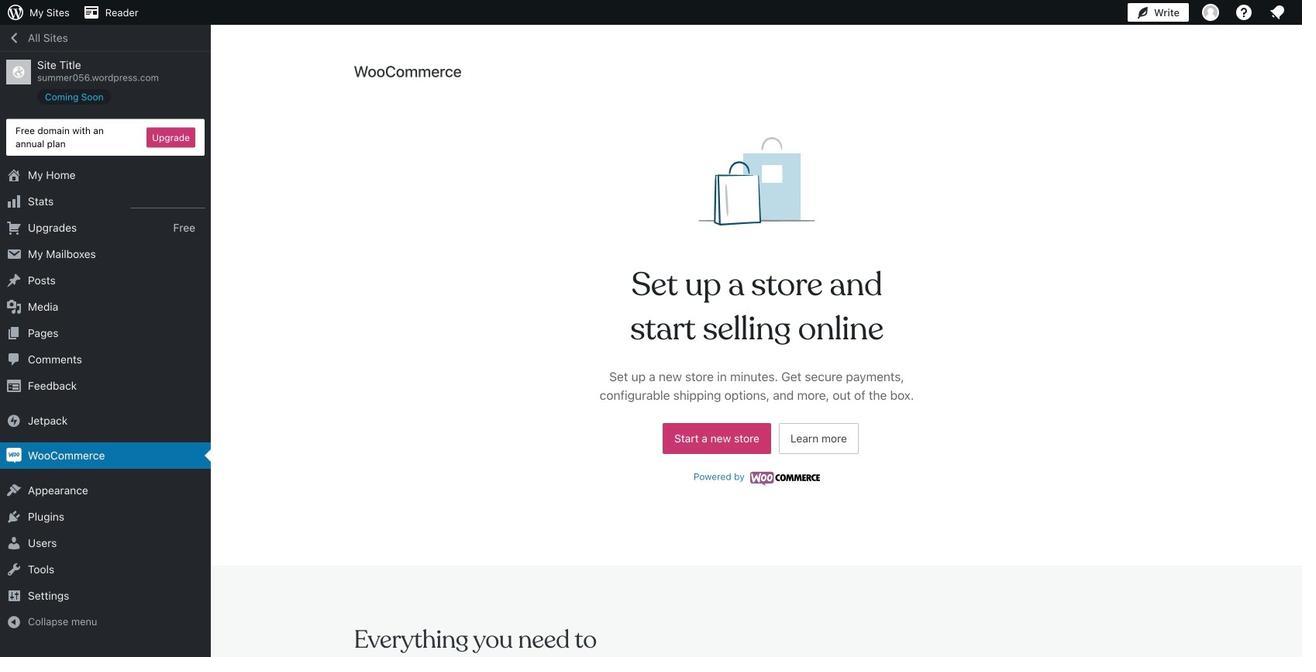 Task type: locate. For each thing, give the bounding box(es) containing it.
1 img image from the top
[[6, 413, 22, 429]]

help image
[[1235, 3, 1253, 22]]

0 vertical spatial img image
[[6, 413, 22, 429]]

manage your notifications image
[[1268, 3, 1287, 22]]

1 vertical spatial img image
[[6, 448, 22, 464]]

highest hourly views 0 image
[[131, 198, 205, 209]]

img image
[[6, 413, 22, 429], [6, 448, 22, 464]]



Task type: describe. For each thing, give the bounding box(es) containing it.
my profile image
[[1202, 4, 1219, 21]]

2 img image from the top
[[6, 448, 22, 464]]



Task type: vqa. For each thing, say whether or not it's contained in the screenshot.
my profile image
yes



